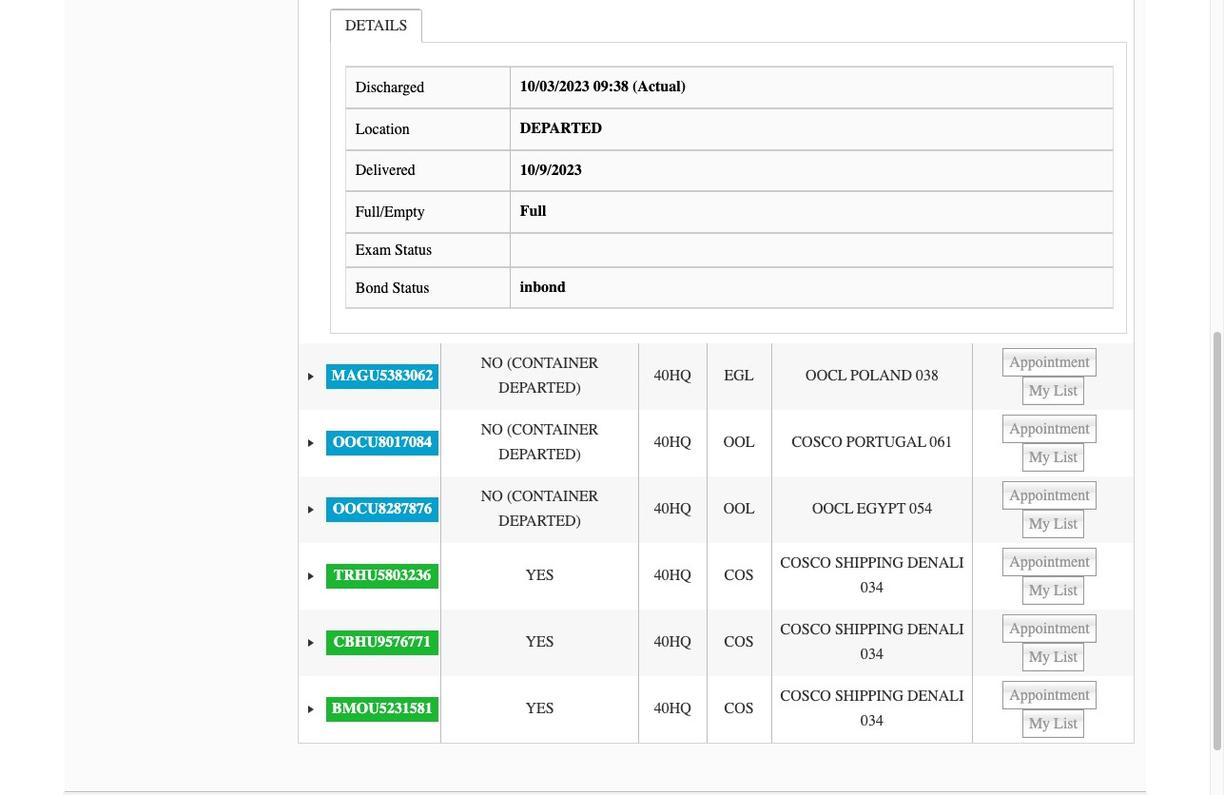 Task type: locate. For each thing, give the bounding box(es) containing it.
2 (container from the top
[[507, 422, 599, 439]]

40hq cell for oocu8287876
[[638, 477, 706, 543]]

cell
[[973, 343, 1134, 410], [973, 410, 1134, 477], [973, 477, 1134, 543], [973, 543, 1134, 610], [973, 610, 1134, 676], [973, 676, 1134, 743]]

1 40hq from the top
[[654, 367, 691, 384]]

1 ool from the top
[[724, 434, 755, 451]]

cosco shipping denali 034 for bmou5231581
[[781, 688, 964, 730]]

no
[[481, 355, 503, 372], [481, 422, 503, 439], [481, 488, 503, 505]]

2 vertical spatial 034
[[861, 712, 884, 730]]

3 yes from the top
[[526, 700, 554, 717]]

cosco inside "cell"
[[792, 434, 843, 451]]

0 vertical spatial status
[[395, 241, 432, 259]]

2 no (container departed) from the top
[[481, 422, 599, 463]]

no for oocu8287876
[[481, 488, 503, 505]]

3 yes cell from the top
[[441, 676, 638, 743]]

yes
[[526, 567, 554, 584], [526, 634, 554, 651], [526, 700, 554, 717]]

0 vertical spatial (container
[[507, 355, 599, 372]]

3 40hq from the top
[[654, 500, 691, 518]]

ool
[[724, 434, 755, 451], [724, 500, 755, 518]]

denali for cbhu9576771
[[908, 622, 964, 639]]

4 40hq cell from the top
[[638, 543, 706, 610]]

2 ool cell from the top
[[706, 477, 771, 543]]

oocu8017084 cell
[[324, 410, 441, 477]]

status right bond
[[392, 279, 430, 296]]

inbond
[[520, 279, 566, 296]]

2 cos from the top
[[725, 634, 754, 651]]

delivered
[[356, 162, 416, 179]]

(container for oocu8287876
[[507, 488, 599, 505]]

denali
[[908, 555, 964, 572], [908, 622, 964, 639], [908, 688, 964, 705]]

3 cos from the top
[[725, 700, 754, 717]]

no (container departed) cell for magu5383062
[[441, 343, 638, 410]]

034
[[861, 579, 884, 596], [861, 646, 884, 663], [861, 712, 884, 730]]

0 vertical spatial ool
[[724, 434, 755, 451]]

1 yes cell from the top
[[441, 543, 638, 610]]

details tab
[[330, 8, 423, 42]]

departed)
[[499, 379, 581, 397], [499, 446, 581, 463], [499, 513, 581, 530]]

4 row from the top
[[298, 543, 1134, 610]]

3 no from the top
[[481, 488, 503, 505]]

40hq for cbhu9576771
[[654, 634, 691, 651]]

40hq
[[654, 367, 691, 384], [654, 434, 691, 451], [654, 500, 691, 518], [654, 567, 691, 584], [654, 634, 691, 651], [654, 700, 691, 717]]

no (container departed)
[[481, 355, 599, 397], [481, 422, 599, 463], [481, 488, 599, 530]]

cos cell for cbhu9576771
[[706, 610, 771, 676]]

2 vertical spatial cos
[[725, 700, 754, 717]]

034 for cbhu9576771
[[861, 646, 884, 663]]

2 yes from the top
[[526, 634, 554, 651]]

1 cos cell from the top
[[706, 543, 771, 610]]

3 departed) from the top
[[499, 513, 581, 530]]

tree grid
[[298, 0, 1134, 743]]

2 40hq cell from the top
[[638, 410, 706, 477]]

cosco
[[792, 434, 843, 451], [781, 555, 831, 572], [781, 622, 831, 639], [781, 688, 831, 705]]

2 vertical spatial no (container departed)
[[481, 488, 599, 530]]

2 denali from the top
[[908, 622, 964, 639]]

0 vertical spatial cos
[[725, 567, 754, 584]]

2 row from the top
[[298, 410, 1134, 477]]

shipping
[[835, 555, 904, 572], [835, 622, 904, 639], [835, 688, 904, 705]]

3 no (container departed) from the top
[[481, 488, 599, 530]]

tab list
[[326, 4, 1132, 339]]

4 40hq from the top
[[654, 567, 691, 584]]

2 cos cell from the top
[[706, 610, 771, 676]]

bond status
[[356, 279, 430, 296]]

1 no from the top
[[481, 355, 503, 372]]

10/03/2023
[[520, 78, 590, 95]]

1 cosco shipping denali 034 from the top
[[781, 555, 964, 596]]

0 vertical spatial yes
[[526, 567, 554, 584]]

034 for bmou5231581
[[861, 712, 884, 730]]

1 vertical spatial cosco shipping denali 034
[[781, 622, 964, 663]]

departed) for magu5383062
[[499, 379, 581, 397]]

bmou5231581
[[332, 700, 433, 717]]

4 cell from the top
[[973, 543, 1134, 610]]

1 vertical spatial (container
[[507, 422, 599, 439]]

2 cosco shipping denali 034 cell from the top
[[771, 610, 973, 676]]

0 vertical spatial cosco shipping denali 034
[[781, 555, 964, 596]]

1 vertical spatial oocl
[[812, 500, 854, 518]]

0 vertical spatial no
[[481, 355, 503, 372]]

6 40hq from the top
[[654, 700, 691, 717]]

2 vertical spatial departed)
[[499, 513, 581, 530]]

1 (container from the top
[[507, 355, 599, 372]]

cos for bmou5231581
[[725, 700, 754, 717]]

(container
[[507, 355, 599, 372], [507, 422, 599, 439], [507, 488, 599, 505]]

cosco for bmou5231581
[[781, 688, 831, 705]]

5 40hq from the top
[[654, 634, 691, 651]]

2 cosco shipping denali 034 from the top
[[781, 622, 964, 663]]

cosco shipping denali 034
[[781, 555, 964, 596], [781, 622, 964, 663], [781, 688, 964, 730]]

2 vertical spatial cosco shipping denali 034
[[781, 688, 964, 730]]

1 ool cell from the top
[[706, 410, 771, 477]]

2 cell from the top
[[973, 410, 1134, 477]]

1 no (container departed) from the top
[[481, 355, 599, 397]]

no (container departed) cell
[[441, 343, 638, 410], [441, 410, 638, 477], [441, 477, 638, 543]]

3 denali from the top
[[908, 688, 964, 705]]

1 40hq cell from the top
[[638, 343, 706, 410]]

cosco for trhu5803236
[[781, 555, 831, 572]]

status
[[395, 241, 432, 259], [392, 279, 430, 296]]

row group
[[298, 0, 1134, 743]]

3 cell from the top
[[973, 477, 1134, 543]]

1 vertical spatial departed)
[[499, 446, 581, 463]]

yes cell for cbhu9576771
[[441, 610, 638, 676]]

2 vertical spatial yes
[[526, 700, 554, 717]]

exam status
[[356, 241, 432, 259]]

2 yes cell from the top
[[441, 610, 638, 676]]

2 no (container departed) cell from the top
[[441, 410, 638, 477]]

no (container departed) for oocu8017084
[[481, 422, 599, 463]]

1 shipping from the top
[[835, 555, 904, 572]]

2 034 from the top
[[861, 646, 884, 663]]

0 vertical spatial departed)
[[499, 379, 581, 397]]

None button
[[1003, 348, 1097, 377], [1023, 377, 1085, 405], [1003, 415, 1097, 443], [1023, 443, 1085, 472], [1003, 481, 1097, 510], [1023, 510, 1085, 538], [1003, 548, 1097, 576], [1023, 576, 1085, 605], [1003, 614, 1097, 643], [1023, 643, 1085, 672], [1003, 681, 1097, 710], [1023, 710, 1085, 738], [1003, 348, 1097, 377], [1023, 377, 1085, 405], [1003, 415, 1097, 443], [1023, 443, 1085, 472], [1003, 481, 1097, 510], [1023, 510, 1085, 538], [1003, 548, 1097, 576], [1023, 576, 1085, 605], [1003, 614, 1097, 643], [1023, 643, 1085, 672], [1003, 681, 1097, 710], [1023, 710, 1085, 738]]

no (container departed) cell for oocu8017084
[[441, 410, 638, 477]]

no for magu5383062
[[481, 355, 503, 372]]

3 no (container departed) cell from the top
[[441, 477, 638, 543]]

1 vertical spatial ool
[[724, 500, 755, 518]]

status right exam
[[395, 241, 432, 259]]

1 no (container departed) cell from the top
[[441, 343, 638, 410]]

3 (container from the top
[[507, 488, 599, 505]]

2 vertical spatial denali
[[908, 688, 964, 705]]

departed) for oocu8017084
[[499, 446, 581, 463]]

1 vertical spatial cos
[[725, 634, 754, 651]]

shipping for trhu5803236
[[835, 555, 904, 572]]

2 ool from the top
[[724, 500, 755, 518]]

1 034 from the top
[[861, 579, 884, 596]]

(container for magu5383062
[[507, 355, 599, 372]]

cosco shipping denali 034 cell
[[771, 543, 973, 610], [771, 610, 973, 676], [771, 676, 973, 743]]

oocl for oocl egypt 054
[[812, 500, 854, 518]]

yes cell for trhu5803236
[[441, 543, 638, 610]]

cos cell
[[706, 543, 771, 610], [706, 610, 771, 676], [706, 676, 771, 743]]

1 denali from the top
[[908, 555, 964, 572]]

1 cos from the top
[[725, 567, 754, 584]]

oocl egypt 054
[[812, 500, 933, 518]]

cos
[[725, 567, 754, 584], [725, 634, 754, 651], [725, 700, 754, 717]]

cell for bmou5231581
[[973, 676, 1134, 743]]

3 shipping from the top
[[835, 688, 904, 705]]

2 vertical spatial shipping
[[835, 688, 904, 705]]

2 no from the top
[[481, 422, 503, 439]]

1 yes from the top
[[526, 567, 554, 584]]

2 40hq from the top
[[654, 434, 691, 451]]

oocl left poland
[[806, 367, 847, 384]]

oocl for oocl poland 038
[[806, 367, 847, 384]]

40hq cell
[[638, 343, 706, 410], [638, 410, 706, 477], [638, 477, 706, 543], [638, 543, 706, 610], [638, 610, 706, 676], [638, 676, 706, 743]]

40hq for magu5383062
[[654, 367, 691, 384]]

2 departed) from the top
[[499, 446, 581, 463]]

cell for trhu5803236
[[973, 543, 1134, 610]]

0 vertical spatial oocl
[[806, 367, 847, 384]]

oocl
[[806, 367, 847, 384], [812, 500, 854, 518]]

1 cell from the top
[[973, 343, 1134, 410]]

1 vertical spatial no (container departed)
[[481, 422, 599, 463]]

ool cell
[[706, 410, 771, 477], [706, 477, 771, 543]]

40hq for bmou5231581
[[654, 700, 691, 717]]

1 vertical spatial status
[[392, 279, 430, 296]]

0 vertical spatial no (container departed)
[[481, 355, 599, 397]]

1 vertical spatial yes
[[526, 634, 554, 651]]

0 vertical spatial denali
[[908, 555, 964, 572]]

no (container departed) for oocu8287876
[[481, 488, 599, 530]]

3 cosco shipping denali 034 cell from the top
[[771, 676, 973, 743]]

(actual)
[[633, 78, 686, 95]]

oocl poland 038
[[806, 367, 939, 384]]

cell for oocu8017084
[[973, 410, 1134, 477]]

no (container departed) for magu5383062
[[481, 355, 599, 397]]

egl
[[725, 367, 754, 384]]

1 vertical spatial denali
[[908, 622, 964, 639]]

oocl egypt 054 cell
[[771, 477, 973, 543]]

40hq for oocu8287876
[[654, 500, 691, 518]]

shipping for cbhu9576771
[[835, 622, 904, 639]]

5 40hq cell from the top
[[638, 610, 706, 676]]

038
[[916, 367, 939, 384]]

1 vertical spatial no
[[481, 422, 503, 439]]

trhu5803236 cell
[[324, 543, 441, 610]]

3 40hq cell from the top
[[638, 477, 706, 543]]

3 cos cell from the top
[[706, 676, 771, 743]]

oocu8287876 cell
[[324, 477, 441, 543]]

6 cell from the top
[[973, 676, 1134, 743]]

tab list inside row group
[[326, 4, 1132, 339]]

ool cell for oocl egypt 054
[[706, 477, 771, 543]]

yes cell
[[441, 543, 638, 610], [441, 610, 638, 676], [441, 676, 638, 743]]

2 vertical spatial no
[[481, 488, 503, 505]]

6 40hq cell from the top
[[638, 676, 706, 743]]

2 shipping from the top
[[835, 622, 904, 639]]

1 vertical spatial 034
[[861, 646, 884, 663]]

cos for cbhu9576771
[[725, 634, 754, 651]]

40hq for trhu5803236
[[654, 567, 691, 584]]

tab list containing details
[[326, 4, 1132, 339]]

5 cell from the top
[[973, 610, 1134, 676]]

row
[[298, 343, 1134, 410], [298, 410, 1134, 477], [298, 477, 1134, 543], [298, 543, 1134, 610], [298, 610, 1134, 676], [298, 676, 1134, 743]]

denali for bmou5231581
[[908, 688, 964, 705]]

full/empty
[[356, 204, 425, 221]]

1 vertical spatial shipping
[[835, 622, 904, 639]]

ool for cosco portugal 061
[[724, 434, 755, 451]]

3 cosco shipping denali 034 from the top
[[781, 688, 964, 730]]

0 vertical spatial shipping
[[835, 555, 904, 572]]

1 departed) from the top
[[499, 379, 581, 397]]

3 row from the top
[[298, 477, 1134, 543]]

2 vertical spatial (container
[[507, 488, 599, 505]]

0 vertical spatial 034
[[861, 579, 884, 596]]

oocl left egypt
[[812, 500, 854, 518]]

departed) for oocu8287876
[[499, 513, 581, 530]]

1 cosco shipping denali 034 cell from the top
[[771, 543, 973, 610]]

3 034 from the top
[[861, 712, 884, 730]]

cell for cbhu9576771
[[973, 610, 1134, 676]]



Task type: vqa. For each thing, say whether or not it's contained in the screenshot.


Task type: describe. For each thing, give the bounding box(es) containing it.
magu5383062 cell
[[324, 343, 441, 410]]

denali for trhu5803236
[[908, 555, 964, 572]]

location
[[356, 121, 410, 138]]

no for oocu8017084
[[481, 422, 503, 439]]

cbhu9576771
[[334, 634, 431, 651]]

cosco shipping denali 034 cell for cbhu9576771
[[771, 610, 973, 676]]

egypt
[[857, 500, 906, 518]]

exam
[[356, 241, 391, 259]]

magu5383062
[[332, 367, 433, 384]]

cosco portugal 061
[[792, 434, 953, 451]]

40hq cell for magu5383062
[[638, 343, 706, 410]]

034 for trhu5803236
[[861, 579, 884, 596]]

egl cell
[[706, 343, 771, 410]]

cell for magu5383062
[[973, 343, 1134, 410]]

no (container departed) cell for oocu8287876
[[441, 477, 638, 543]]

ool for oocl egypt 054
[[724, 500, 755, 518]]

40hq cell for bmou5231581
[[638, 676, 706, 743]]

cosco for cbhu9576771
[[781, 622, 831, 639]]

cosco shipping denali 034 cell for bmou5231581
[[771, 676, 973, 743]]

cosco shipping denali 034 for trhu5803236
[[781, 555, 964, 596]]

40hq cell for cbhu9576771
[[638, 610, 706, 676]]

cell for oocu8287876
[[973, 477, 1134, 543]]

40hq cell for oocu8017084
[[638, 410, 706, 477]]

yes for bmou5231581
[[526, 700, 554, 717]]

bmou5231581 cell
[[324, 676, 441, 743]]

yes for cbhu9576771
[[526, 634, 554, 651]]

oocl poland 038 cell
[[771, 343, 973, 410]]

061
[[930, 434, 953, 451]]

discharged
[[356, 79, 425, 96]]

status for bond status
[[392, 279, 430, 296]]

cbhu9576771 cell
[[324, 610, 441, 676]]

oocu8287876
[[333, 500, 432, 518]]

trhu5803236
[[334, 567, 431, 584]]

10/03/2023 09:38 (actual)
[[520, 78, 686, 95]]

status for exam status
[[395, 241, 432, 259]]

shipping for bmou5231581
[[835, 688, 904, 705]]

tree grid containing details
[[298, 0, 1134, 743]]

1 row from the top
[[298, 343, 1134, 410]]

40hq cell for trhu5803236
[[638, 543, 706, 610]]

cos cell for bmou5231581
[[706, 676, 771, 743]]

09:38
[[593, 78, 629, 95]]

10/9/2023
[[520, 161, 582, 178]]

cosco shipping denali 034 cell for trhu5803236
[[771, 543, 973, 610]]

(container for oocu8017084
[[507, 422, 599, 439]]

6 row from the top
[[298, 676, 1134, 743]]

yes for trhu5803236
[[526, 567, 554, 584]]

portugal
[[847, 434, 927, 451]]

40hq for oocu8017084
[[654, 434, 691, 451]]

bond
[[356, 279, 389, 296]]

cosco portugal 061 cell
[[771, 410, 973, 477]]

departed
[[520, 120, 602, 137]]

ool cell for cosco portugal 061
[[706, 410, 771, 477]]

poland
[[851, 367, 912, 384]]

oocu8017084
[[333, 434, 432, 451]]

054
[[910, 500, 933, 518]]

cos cell for trhu5803236
[[706, 543, 771, 610]]

5 row from the top
[[298, 610, 1134, 676]]

yes cell for bmou5231581
[[441, 676, 638, 743]]

cosco shipping denali 034 for cbhu9576771
[[781, 622, 964, 663]]

details
[[345, 17, 408, 34]]

full
[[520, 203, 546, 220]]

cos for trhu5803236
[[725, 567, 754, 584]]

row group containing details
[[298, 0, 1134, 743]]

cosco for oocu8017084
[[792, 434, 843, 451]]



